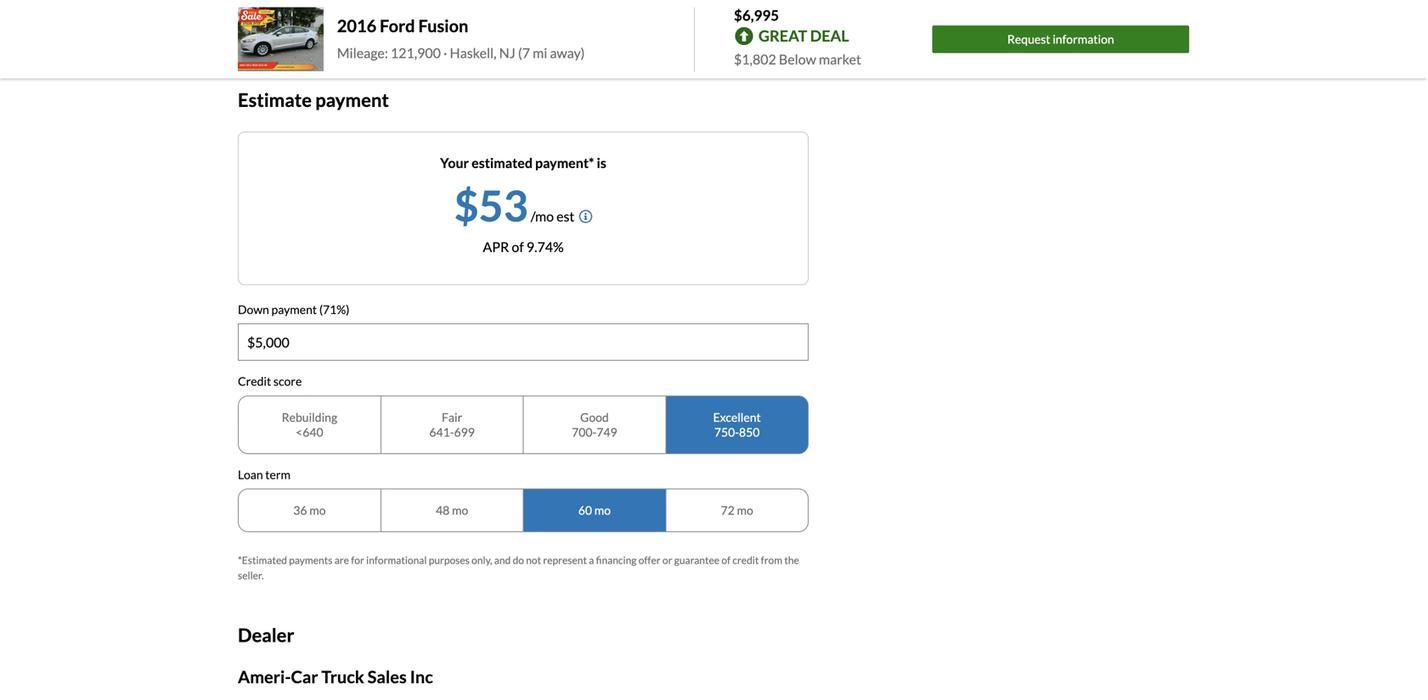 Task type: describe. For each thing, give the bounding box(es) containing it.
mileage:
[[337, 44, 388, 61]]

(7
[[518, 44, 530, 61]]

ameri-
[[238, 668, 291, 688]]

700-
[[572, 425, 597, 440]]

info circle image
[[579, 210, 593, 223]]

your
[[440, 154, 469, 171]]

9.74%
[[527, 239, 564, 255]]

away)
[[550, 44, 585, 61]]

the
[[785, 555, 800, 567]]

guarantee
[[675, 555, 720, 567]]

truck
[[322, 668, 364, 688]]

estimate payment
[[238, 89, 389, 111]]

credit
[[733, 555, 759, 567]]

good
[[581, 410, 609, 425]]

payment for down
[[272, 302, 317, 317]]

history
[[306, 29, 348, 46]]

payment for estimate
[[316, 89, 389, 111]]

deal
[[811, 27, 850, 45]]

are
[[335, 555, 349, 567]]

mo for 48 mo
[[452, 504, 469, 518]]

ameri-car truck sales inc link
[[238, 668, 433, 688]]

ford
[[380, 16, 415, 36]]

36
[[293, 504, 307, 518]]

great deal
[[759, 27, 850, 45]]

2016 ford fusion mileage: 121,900 · haskell, nj (7 mi away)
[[337, 16, 585, 61]]

show
[[238, 29, 271, 46]]

2016 ford fusion image
[[238, 7, 324, 72]]

fusion
[[419, 16, 469, 36]]

and
[[495, 555, 511, 567]]

below
[[779, 51, 817, 68]]

offer
[[639, 555, 661, 567]]

$53
[[454, 180, 528, 231]]

financing
[[596, 555, 637, 567]]

request information button
[[933, 26, 1190, 53]]

only,
[[472, 555, 493, 567]]

is
[[597, 154, 607, 171]]

750-
[[715, 425, 740, 440]]

121,900
[[391, 44, 441, 61]]

down
[[238, 302, 269, 317]]

apr of 9.74%
[[483, 239, 564, 255]]

$1,802 below market
[[734, 51, 862, 68]]

72
[[721, 504, 735, 518]]

represent
[[543, 555, 587, 567]]

48 mo
[[436, 504, 469, 518]]

of inside *estimated payments are for informational purposes only, and do not represent a financing offer or guarantee of credit from the seller.
[[722, 555, 731, 567]]

inc
[[410, 668, 433, 688]]

from
[[761, 555, 783, 567]]

a
[[589, 555, 594, 567]]

36 mo
[[293, 504, 326, 518]]

850
[[740, 425, 760, 440]]

fair
[[442, 410, 463, 425]]

699
[[454, 425, 475, 440]]

/mo
[[531, 208, 554, 225]]

mo for 72 mo
[[737, 504, 754, 518]]

purposes
[[429, 555, 470, 567]]

request
[[1008, 32, 1051, 46]]

rebuilding
[[282, 410, 338, 425]]

mi
[[533, 44, 548, 61]]

payments
[[289, 555, 333, 567]]

sales
[[368, 668, 407, 688]]

credit
[[238, 374, 271, 389]]



Task type: vqa. For each thing, say whether or not it's contained in the screenshot.


Task type: locate. For each thing, give the bounding box(es) containing it.
of
[[512, 239, 524, 255], [722, 555, 731, 567]]

749
[[597, 425, 618, 440]]

mo
[[310, 504, 326, 518], [452, 504, 469, 518], [595, 504, 611, 518], [737, 504, 754, 518]]

mo right '36' at the bottom left of the page
[[310, 504, 326, 518]]

ameri-car truck sales inc
[[238, 668, 433, 688]]

estimate
[[238, 89, 312, 111]]

mo right 60
[[595, 504, 611, 518]]

mo right "72"
[[737, 504, 754, 518]]

estimated
[[472, 154, 533, 171]]

market
[[819, 51, 862, 68]]

haskell,
[[450, 44, 497, 61]]

60
[[579, 504, 592, 518]]

request information
[[1008, 32, 1115, 46]]

car
[[291, 668, 318, 688]]

mo right 48
[[452, 504, 469, 518]]

0 vertical spatial of
[[512, 239, 524, 255]]

payment left (71%)
[[272, 302, 317, 317]]

credit score
[[238, 374, 302, 389]]

mo for 36 mo
[[310, 504, 326, 518]]

641-
[[430, 425, 454, 440]]

not
[[526, 555, 542, 567]]

0 horizontal spatial of
[[512, 239, 524, 255]]

apr
[[483, 239, 509, 255]]

loan
[[238, 468, 263, 482]]

seller.
[[238, 570, 264, 582]]

*estimated
[[238, 555, 287, 567]]

informational
[[366, 555, 427, 567]]

$53 /mo est
[[454, 180, 575, 231]]

mo for 60 mo
[[595, 504, 611, 518]]

est
[[557, 208, 575, 225]]

·
[[444, 44, 447, 61]]

for
[[351, 555, 364, 567]]

excellent 750-850
[[714, 410, 761, 440]]

information
[[1053, 32, 1115, 46]]

60 mo
[[579, 504, 611, 518]]

or
[[663, 555, 673, 567]]

payment down mileage:
[[316, 89, 389, 111]]

1 vertical spatial of
[[722, 555, 731, 567]]

(71%)
[[319, 302, 350, 317]]

price
[[273, 29, 303, 46]]

$6,995
[[734, 6, 780, 24]]

1 vertical spatial payment
[[272, 302, 317, 317]]

Down payment (71%) text field
[[239, 325, 808, 360]]

payment*
[[536, 154, 594, 171]]

nj
[[499, 44, 516, 61]]

rebuilding <640
[[282, 410, 338, 440]]

2 mo from the left
[[452, 504, 469, 518]]

72 mo
[[721, 504, 754, 518]]

$1,802
[[734, 51, 777, 68]]

48
[[436, 504, 450, 518]]

term
[[265, 468, 291, 482]]

0 vertical spatial payment
[[316, 89, 389, 111]]

score
[[274, 374, 302, 389]]

fair 641-699
[[430, 410, 475, 440]]

of left credit
[[722, 555, 731, 567]]

3 mo from the left
[[595, 504, 611, 518]]

show price history link
[[238, 29, 348, 46]]

4 mo from the left
[[737, 504, 754, 518]]

do
[[513, 555, 524, 567]]

<640
[[296, 425, 324, 440]]

2016
[[337, 16, 377, 36]]

loan term
[[238, 468, 291, 482]]

1 mo from the left
[[310, 504, 326, 518]]

1 horizontal spatial of
[[722, 555, 731, 567]]

your estimated payment* is
[[440, 154, 607, 171]]

down payment (71%)
[[238, 302, 350, 317]]

good 700-749
[[572, 410, 618, 440]]

of right the apr
[[512, 239, 524, 255]]

great
[[759, 27, 808, 45]]

show price history
[[238, 29, 348, 46]]

dealer
[[238, 625, 294, 647]]

*estimated payments are for informational purposes only, and do not represent a financing offer or guarantee of credit from the seller.
[[238, 555, 800, 582]]



